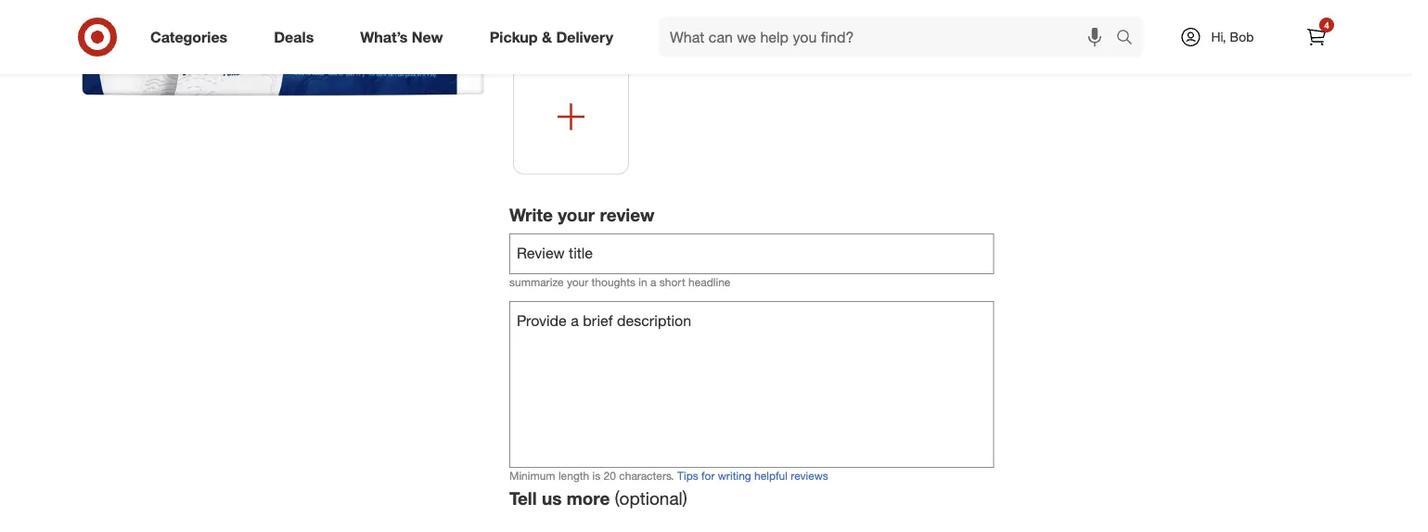 Task type: vqa. For each thing, say whether or not it's contained in the screenshot.
Minimum
yes



Task type: locate. For each thing, give the bounding box(es) containing it.
this right the how at the top left
[[685, 9, 703, 23]]

pickup & delivery link
[[474, 17, 637, 58]]

reviews
[[791, 470, 829, 484]]

1 horizontal spatial for
[[763, 9, 776, 23]]

for left you.
[[763, 9, 776, 23]]

of
[[667, 25, 677, 39]]

What can we help you find? suggestions appear below search field
[[659, 17, 1121, 58]]

this
[[685, 9, 703, 23], [680, 25, 698, 39]]

(you
[[510, 25, 531, 39]]

0 vertical spatial for
[[763, 9, 776, 23]]

is
[[593, 470, 601, 484]]

for
[[763, 9, 776, 23], [702, 470, 715, 484]]

your
[[558, 204, 595, 226], [567, 276, 589, 290]]

writing
[[718, 470, 752, 484]]

None text field
[[510, 234, 995, 275], [510, 302, 995, 469], [510, 234, 995, 275], [510, 302, 995, 469]]

short
[[660, 276, 686, 290]]

by
[[601, 9, 613, 23]]

(optional)
[[615, 488, 688, 510]]

length
[[559, 470, 590, 484]]

4 link
[[1297, 17, 1337, 58]]

your left thoughts
[[567, 276, 589, 290]]

a
[[651, 276, 657, 290]]

0 vertical spatial your
[[558, 204, 595, 226]]

summarize
[[510, 276, 564, 290]]

you.
[[780, 9, 800, 23]]

this right of on the top left of the page
[[680, 25, 698, 39]]

for inside help other guests by showing how this item works for you. (you can include upto 6 photos of this item.)
[[763, 9, 776, 23]]

search button
[[1108, 17, 1153, 61]]

categories link
[[135, 17, 251, 58]]

guests
[[565, 9, 598, 23]]

summarize your thoughts in a short headline
[[510, 276, 731, 290]]

&
[[542, 28, 552, 46]]

tell
[[510, 488, 537, 510]]

pickup & delivery
[[490, 28, 614, 46]]

tips for writing helpful reviews button
[[678, 469, 829, 485]]

your for summarize
[[567, 276, 589, 290]]

1 vertical spatial your
[[567, 276, 589, 290]]

your for write
[[558, 204, 595, 226]]

can
[[534, 25, 552, 39]]

hi,
[[1212, 29, 1227, 45]]

for right tips
[[702, 470, 715, 484]]

your right write
[[558, 204, 595, 226]]

delivery
[[556, 28, 614, 46]]

6
[[620, 25, 627, 39]]

1 vertical spatial for
[[702, 470, 715, 484]]

include
[[556, 25, 592, 39]]



Task type: describe. For each thing, give the bounding box(es) containing it.
photos
[[630, 25, 664, 39]]

help other guests by showing how this item works for you. (you can include upto 6 photos of this item.)
[[510, 9, 800, 39]]

other
[[536, 9, 562, 23]]

tips
[[678, 470, 699, 484]]

write
[[510, 204, 553, 226]]

review
[[600, 204, 655, 226]]

what's
[[360, 28, 408, 46]]

thoughts
[[592, 276, 636, 290]]

new
[[412, 28, 443, 46]]

more
[[567, 488, 610, 510]]

pickup
[[490, 28, 538, 46]]

20
[[604, 470, 616, 484]]

upto
[[595, 25, 617, 39]]

us
[[542, 488, 562, 510]]

item.)
[[701, 25, 728, 39]]

item
[[706, 9, 727, 23]]

works
[[730, 9, 760, 23]]

minimum length is 20 characters. tips for writing helpful reviews
[[510, 470, 829, 484]]

hi, bob
[[1212, 29, 1254, 45]]

help
[[510, 9, 533, 23]]

minimum
[[510, 470, 556, 484]]

how
[[661, 9, 682, 23]]

search
[[1108, 30, 1153, 48]]

tell us more (optional)
[[510, 488, 688, 510]]

showing
[[616, 9, 658, 23]]

deals
[[274, 28, 314, 46]]

what's new
[[360, 28, 443, 46]]

bob
[[1230, 29, 1254, 45]]

write your review
[[510, 204, 655, 226]]

4
[[1325, 19, 1330, 31]]

categories
[[150, 28, 228, 46]]

0 vertical spatial this
[[685, 9, 703, 23]]

characters.
[[619, 470, 674, 484]]

in
[[639, 276, 647, 290]]

helpful
[[755, 470, 788, 484]]

what's new link
[[345, 17, 467, 58]]

0 horizontal spatial for
[[702, 470, 715, 484]]

1 vertical spatial this
[[680, 25, 698, 39]]

headline
[[689, 276, 731, 290]]

deals link
[[258, 17, 337, 58]]



